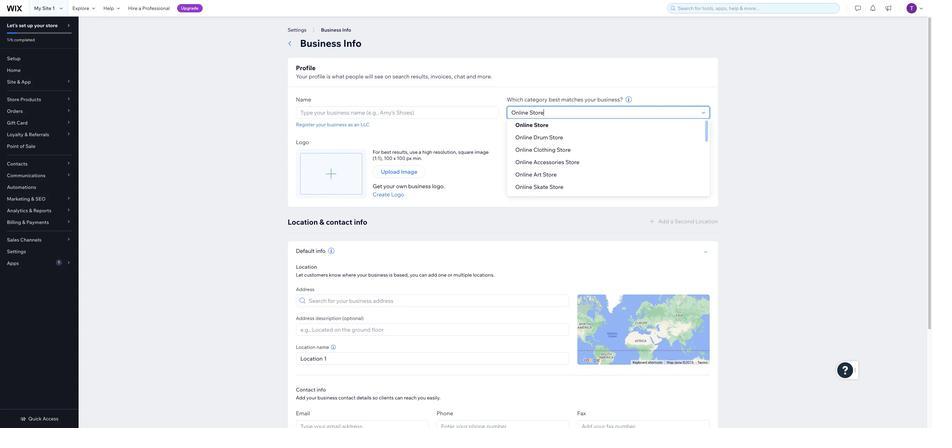 Task type: vqa. For each thing, say whether or not it's contained in the screenshot.
12 corresponding to ( 12 )
no



Task type: describe. For each thing, give the bounding box(es) containing it.
loyalty
[[7, 132, 23, 138]]

register
[[296, 122, 315, 128]]

min.
[[413, 155, 422, 162]]

1 horizontal spatial best
[[549, 96, 560, 103]]

address for address description (optional)
[[296, 316, 315, 322]]

skate
[[533, 184, 548, 191]]

billing
[[7, 220, 21, 226]]

store for online drum store
[[549, 134, 563, 141]]

info inside button
[[342, 27, 351, 33]]

channels
[[20, 237, 41, 243]]

map
[[667, 361, 674, 366]]

point
[[7, 143, 19, 150]]

& for loyalty
[[25, 132, 28, 138]]

on
[[385, 73, 391, 80]]

for best results, use a high resolution, square image (1:1), 100 x 100 px min.
[[373, 149, 489, 162]]

multiple
[[454, 272, 472, 279]]

e.g., Located on the ground floor field
[[298, 324, 567, 336]]

reach
[[404, 395, 417, 402]]

upgrade
[[181, 6, 198, 11]]

your inside the get your own business logo. create logo
[[383, 183, 395, 190]]

phone
[[437, 411, 453, 417]]

name
[[296, 96, 311, 103]]

analytics & reports button
[[0, 205, 79, 217]]

hire a professional link
[[124, 0, 174, 17]]

(1:1),
[[373, 155, 383, 162]]

your inside sidebar element
[[34, 22, 45, 29]]

store for online clothing store
[[557, 147, 571, 153]]

online for online beauty store
[[515, 196, 532, 203]]

search
[[393, 73, 410, 80]]

get your own business logo. create logo
[[373, 183, 445, 198]]

business left as
[[327, 122, 347, 128]]

site & app
[[7, 79, 31, 85]]

up
[[27, 22, 33, 29]]

create
[[373, 191, 390, 198]]

Describe your business here. What makes it great? Use short catchy text to tell people what you do or offer. text field
[[507, 141, 709, 190]]

online clothing store
[[515, 147, 571, 153]]

0 vertical spatial contact
[[326, 218, 352, 227]]

short description (150 chars)
[[507, 130, 581, 137]]

1 vertical spatial info
[[343, 37, 362, 49]]

settings for settings link at the bottom
[[7, 249, 26, 255]]

marketing & seo
[[7, 196, 46, 202]]

art
[[533, 171, 541, 178]]

sales channels button
[[0, 234, 79, 246]]

sales channels
[[7, 237, 41, 243]]

add
[[428, 272, 437, 279]]

online for online accessories store
[[515, 159, 532, 166]]

store
[[46, 22, 58, 29]]

settings button
[[284, 25, 310, 35]]

info for default info
[[316, 248, 326, 255]]

so
[[373, 395, 378, 402]]

location for &
[[288, 218, 318, 227]]

contact info add your business contact details so clients can reach you easily.
[[296, 387, 441, 402]]

square
[[458, 149, 474, 155]]

(150
[[553, 130, 564, 137]]

business inside the get your own business logo. create logo
[[408, 183, 431, 190]]

& for analytics
[[29, 208, 32, 214]]

upgrade button
[[177, 4, 203, 12]]

site inside dropdown button
[[7, 79, 16, 85]]

& for billing
[[22, 220, 25, 226]]

contact inside "contact info add your business contact details so clients can reach you easily."
[[338, 395, 356, 402]]

where
[[342, 272, 356, 279]]

sale
[[26, 143, 35, 150]]

your inside "contact info add your business contact details so clients can reach you easily."
[[306, 395, 316, 402]]

communications button
[[0, 170, 79, 182]]

terms link
[[698, 361, 708, 366]]

see
[[374, 73, 383, 80]]

home
[[7, 67, 21, 73]]

1 vertical spatial business info
[[300, 37, 362, 49]]

data
[[675, 361, 682, 366]]

set
[[19, 22, 26, 29]]

0 horizontal spatial 1
[[52, 5, 55, 11]]

0 vertical spatial a
[[139, 5, 141, 11]]

a inside for best results, use a high resolution, square image (1:1), 100 x 100 px min.
[[419, 149, 421, 155]]

more.
[[477, 73, 492, 80]]

site & app button
[[0, 76, 79, 88]]

logo inside the get your own business logo. create logo
[[391, 191, 404, 198]]

store products button
[[0, 94, 79, 105]]

online accessories store
[[515, 159, 579, 166]]

x
[[393, 155, 396, 162]]

short
[[507, 130, 521, 137]]

point of sale
[[7, 143, 35, 150]]

1/6 completed
[[7, 37, 35, 42]]

shortcuts
[[648, 361, 663, 365]]

orders button
[[0, 105, 79, 117]]

0 horizontal spatial logo
[[296, 139, 309, 146]]

gift card
[[7, 120, 28, 126]]

one
[[438, 272, 447, 279]]

Enter your phone number field
[[439, 421, 567, 429]]

store for online skate store
[[549, 184, 563, 191]]

online store
[[515, 122, 548, 129]]

address description (optional)
[[296, 316, 364, 322]]

location & contact info
[[288, 218, 367, 227]]

online for online clothing store
[[515, 147, 532, 153]]

location for name
[[296, 345, 316, 351]]

name
[[317, 345, 329, 351]]

store inside dropdown button
[[7, 97, 19, 103]]

online for online art store
[[515, 171, 532, 178]]

quick access button
[[20, 416, 58, 423]]

billing & payments button
[[0, 217, 79, 229]]

Search for tools, apps, help & more... field
[[676, 3, 837, 13]]

automations
[[7, 184, 36, 191]]

chars)
[[565, 130, 581, 137]]

my site 1
[[34, 5, 55, 11]]

location let customers know where your business is based, you can add one or multiple locations.
[[296, 264, 495, 279]]

people
[[346, 73, 364, 80]]

accessories
[[533, 159, 564, 166]]

let
[[296, 272, 303, 279]]

0 vertical spatial site
[[42, 5, 51, 11]]

will
[[365, 73, 373, 80]]

loyalty & referrals button
[[0, 129, 79, 141]]

clothing
[[533, 147, 555, 153]]

drum
[[533, 134, 548, 141]]

results, inside for best results, use a high resolution, square image (1:1), 100 x 100 px min.
[[392, 149, 409, 155]]

results, inside profile your profile is what people will see on search results, invoices, chat and more.
[[411, 73, 429, 80]]

can inside "contact info add your business contact details so clients can reach you easily."
[[395, 395, 403, 402]]

analytics & reports
[[7, 208, 51, 214]]

explore
[[72, 5, 89, 11]]



Task type: locate. For each thing, give the bounding box(es) containing it.
1 vertical spatial is
[[389, 272, 393, 279]]

logo down the register
[[296, 139, 309, 146]]

0 horizontal spatial description
[[316, 316, 341, 322]]

address down let
[[296, 287, 315, 293]]

marketing & seo button
[[0, 193, 79, 205]]

0 horizontal spatial results,
[[392, 149, 409, 155]]

store right accessories
[[565, 159, 579, 166]]

7 online from the top
[[515, 196, 532, 203]]

what
[[332, 73, 344, 80]]

& right loyalty
[[25, 132, 28, 138]]

0 vertical spatial 1
[[52, 5, 55, 11]]

store up short description (150 chars)
[[534, 122, 548, 129]]

location name
[[296, 345, 329, 351]]

store up orders
[[7, 97, 19, 103]]

100 left x
[[384, 155, 392, 162]]

your right the register
[[316, 122, 326, 128]]

& for location
[[319, 218, 324, 227]]

1 vertical spatial results,
[[392, 149, 409, 155]]

is inside profile your profile is what people will see on search results, invoices, chat and more.
[[327, 73, 331, 80]]

setup link
[[0, 53, 79, 64]]

online for online skate store
[[515, 184, 532, 191]]

description for address
[[316, 316, 341, 322]]

use
[[410, 149, 418, 155]]

store down (150
[[557, 147, 571, 153]]

best right for
[[381, 149, 391, 155]]

business down image
[[408, 183, 431, 190]]

default info
[[296, 248, 326, 255]]

your up create logo button
[[383, 183, 395, 190]]

online down online store
[[515, 134, 532, 141]]

0 vertical spatial location
[[288, 218, 318, 227]]

app
[[21, 79, 31, 85]]

automations link
[[0, 182, 79, 193]]

business info
[[321, 27, 351, 33], [300, 37, 362, 49]]

business right add in the bottom of the page
[[318, 395, 337, 402]]

description left (optional)
[[316, 316, 341, 322]]

access
[[43, 416, 58, 423]]

1 vertical spatial site
[[7, 79, 16, 85]]

0 vertical spatial can
[[419, 272, 427, 279]]

and
[[467, 73, 476, 80]]

1 100 from the left
[[384, 155, 392, 162]]

& left seo
[[31, 196, 34, 202]]

marketing
[[7, 196, 30, 202]]

Enter your business or website type field
[[509, 107, 700, 119]]

1 address from the top
[[296, 287, 315, 293]]

2 vertical spatial info
[[317, 387, 326, 394]]

0 vertical spatial business
[[321, 27, 341, 33]]

business inside button
[[321, 27, 341, 33]]

Add your fax number field
[[580, 421, 707, 429]]

&
[[17, 79, 20, 85], [25, 132, 28, 138], [31, 196, 34, 202], [29, 208, 32, 214], [319, 218, 324, 227], [22, 220, 25, 226]]

create logo button
[[373, 191, 404, 199]]

your
[[34, 22, 45, 29], [585, 96, 596, 103], [316, 122, 326, 128], [383, 183, 395, 190], [357, 272, 367, 279], [306, 395, 316, 402]]

location inside the location let customers know where your business is based, you can add one or multiple locations.
[[296, 264, 317, 271]]

& up default info in the left of the page
[[319, 218, 324, 227]]

& inside marketing & seo popup button
[[31, 196, 34, 202]]

gift card button
[[0, 117, 79, 129]]

Type your email address field
[[298, 421, 426, 429]]

1 vertical spatial 1
[[58, 261, 60, 265]]

your right where
[[357, 272, 367, 279]]

payments
[[26, 220, 49, 226]]

store for online art store
[[543, 171, 557, 178]]

1 vertical spatial a
[[419, 149, 421, 155]]

0 horizontal spatial settings
[[7, 249, 26, 255]]

contact
[[326, 218, 352, 227], [338, 395, 356, 402]]

1 vertical spatial description
[[316, 316, 341, 322]]

Search for your business address field
[[307, 295, 567, 307]]

1 vertical spatial contact
[[338, 395, 356, 402]]

online for online drum store
[[515, 134, 532, 141]]

store right beauty
[[553, 196, 567, 203]]

can inside the location let customers know where your business is based, you can add one or multiple locations.
[[419, 272, 427, 279]]

you right reach
[[418, 395, 426, 402]]

results, right search
[[411, 73, 429, 80]]

easily.
[[427, 395, 441, 402]]

map region
[[545, 263, 721, 429]]

online
[[515, 122, 533, 129], [515, 134, 532, 141], [515, 147, 532, 153], [515, 159, 532, 166], [515, 171, 532, 178], [515, 184, 532, 191], [515, 196, 532, 203]]

online up short
[[515, 122, 533, 129]]

0 vertical spatial description
[[523, 130, 552, 137]]

you inside "contact info add your business contact details so clients can reach you easily."
[[418, 395, 426, 402]]

hire
[[128, 5, 137, 11]]

1 horizontal spatial is
[[389, 272, 393, 279]]

can left reach
[[395, 395, 403, 402]]

0 vertical spatial logo
[[296, 139, 309, 146]]

0 vertical spatial address
[[296, 287, 315, 293]]

0 vertical spatial info
[[354, 218, 367, 227]]

& inside loyalty & referrals dropdown button
[[25, 132, 28, 138]]

my
[[34, 5, 41, 11]]

1 vertical spatial info
[[316, 248, 326, 255]]

business right settings button
[[321, 27, 341, 33]]

quick
[[28, 416, 42, 423]]

home link
[[0, 64, 79, 76]]

business down business info button
[[300, 37, 341, 49]]

0 horizontal spatial site
[[7, 79, 16, 85]]

business
[[321, 27, 341, 33], [300, 37, 341, 49]]

1 vertical spatial best
[[381, 149, 391, 155]]

contact
[[296, 387, 316, 394]]

you inside the location let customers know where your business is based, you can add one or multiple locations.
[[410, 272, 418, 279]]

1 vertical spatial logo
[[391, 191, 404, 198]]

business?
[[597, 96, 623, 103]]

1 vertical spatial you
[[418, 395, 426, 402]]

store for online accessories store
[[565, 159, 579, 166]]

1 vertical spatial location
[[296, 264, 317, 271]]

0 vertical spatial you
[[410, 272, 418, 279]]

can left add
[[419, 272, 427, 279]]

& for site
[[17, 79, 20, 85]]

settings for settings button
[[288, 27, 307, 33]]

let's
[[7, 22, 18, 29]]

point of sale link
[[0, 141, 79, 152]]

settings
[[288, 27, 307, 33], [7, 249, 26, 255]]

register your business as an llc link
[[296, 122, 369, 128]]

1 vertical spatial can
[[395, 395, 403, 402]]

6 online from the top
[[515, 184, 532, 191]]

site right my
[[42, 5, 51, 11]]

Add your location name field
[[298, 353, 567, 365]]

1 horizontal spatial 1
[[58, 261, 60, 265]]

2 address from the top
[[296, 316, 315, 322]]

loyalty & referrals
[[7, 132, 49, 138]]

business
[[327, 122, 347, 128], [408, 183, 431, 190], [368, 272, 388, 279], [318, 395, 337, 402]]

info
[[354, 218, 367, 227], [316, 248, 326, 255], [317, 387, 326, 394]]

Type your business name (e.g., Amy's Shoes) field
[[298, 107, 496, 119]]

0 horizontal spatial can
[[395, 395, 403, 402]]

address up 'location name'
[[296, 316, 315, 322]]

1 vertical spatial address
[[296, 316, 315, 322]]

hire a professional
[[128, 5, 170, 11]]

a right hire
[[139, 5, 141, 11]]

0 horizontal spatial a
[[139, 5, 141, 11]]

image
[[401, 169, 417, 175]]

px
[[406, 155, 412, 162]]

matches
[[561, 96, 583, 103]]

contacts
[[7, 161, 28, 167]]

a
[[139, 5, 141, 11], [419, 149, 421, 155]]

settings link
[[0, 246, 79, 258]]

online drum store
[[515, 134, 563, 141]]

0 horizontal spatial best
[[381, 149, 391, 155]]

location for let
[[296, 264, 317, 271]]

site down home
[[7, 79, 16, 85]]

1 horizontal spatial can
[[419, 272, 427, 279]]

2 vertical spatial location
[[296, 345, 316, 351]]

sidebar element
[[0, 17, 79, 429]]

& left reports
[[29, 208, 32, 214]]

1 inside sidebar element
[[58, 261, 60, 265]]

list box containing online store
[[507, 119, 710, 206]]

keyboard
[[633, 361, 647, 365]]

0 horizontal spatial is
[[327, 73, 331, 80]]

& for marketing
[[31, 196, 34, 202]]

0 vertical spatial is
[[327, 73, 331, 80]]

description down online store
[[523, 130, 552, 137]]

location left "name"
[[296, 345, 316, 351]]

logo
[[296, 139, 309, 146], [391, 191, 404, 198]]

business inside "contact info add your business contact details so clients can reach you easily."
[[318, 395, 337, 402]]

keyboard shortcuts
[[633, 361, 663, 365]]

address for address
[[296, 287, 315, 293]]

default
[[296, 248, 315, 255]]

category
[[525, 96, 547, 103]]

3 online from the top
[[515, 147, 532, 153]]

1 horizontal spatial a
[[419, 149, 421, 155]]

description
[[523, 130, 552, 137], [316, 316, 341, 322]]

& inside analytics & reports dropdown button
[[29, 208, 32, 214]]

0 vertical spatial best
[[549, 96, 560, 103]]

profile
[[309, 73, 325, 80]]

0 vertical spatial results,
[[411, 73, 429, 80]]

business inside the location let customers know where your business is based, you can add one or multiple locations.
[[368, 272, 388, 279]]

online art store
[[515, 171, 557, 178]]

0 vertical spatial settings
[[288, 27, 307, 33]]

sales
[[7, 237, 19, 243]]

best inside for best results, use a high resolution, square image (1:1), 100 x 100 px min.
[[381, 149, 391, 155]]

clients
[[379, 395, 394, 402]]

store for online beauty store
[[553, 196, 567, 203]]

referrals
[[29, 132, 49, 138]]

location up let
[[296, 264, 317, 271]]

upload image
[[381, 169, 417, 175]]

apps
[[7, 261, 19, 267]]

1
[[52, 5, 55, 11], [58, 261, 60, 265]]

store right art
[[543, 171, 557, 178]]

online left beauty
[[515, 196, 532, 203]]

0 vertical spatial info
[[342, 27, 351, 33]]

google image
[[579, 356, 602, 365]]

keyboard shortcuts button
[[633, 361, 663, 366]]

business info inside button
[[321, 27, 351, 33]]

list box
[[507, 119, 710, 206]]

for
[[373, 149, 380, 155]]

your right up
[[34, 22, 45, 29]]

online left art
[[515, 171, 532, 178]]

add
[[296, 395, 305, 402]]

your inside the location let customers know where your business is based, you can add one or multiple locations.
[[357, 272, 367, 279]]

2 online from the top
[[515, 134, 532, 141]]

your down the contact
[[306, 395, 316, 402]]

1 horizontal spatial settings
[[288, 27, 307, 33]]

& left app
[[17, 79, 20, 85]]

0 horizontal spatial 100
[[384, 155, 392, 162]]

map data ©2023
[[667, 361, 694, 366]]

info inside "contact info add your business contact details so clients can reach you easily."
[[317, 387, 326, 394]]

2 100 from the left
[[397, 155, 405, 162]]

is inside the location let customers know where your business is based, you can add one or multiple locations.
[[389, 272, 393, 279]]

store right "skate"
[[549, 184, 563, 191]]

know
[[329, 272, 341, 279]]

online for online store
[[515, 122, 533, 129]]

100 right x
[[397, 155, 405, 162]]

logo.
[[432, 183, 445, 190]]

description for short
[[523, 130, 552, 137]]

& right the billing
[[22, 220, 25, 226]]

location up default
[[288, 218, 318, 227]]

location
[[288, 218, 318, 227], [296, 264, 317, 271], [296, 345, 316, 351]]

1 horizontal spatial 100
[[397, 155, 405, 162]]

is left what
[[327, 73, 331, 80]]

4 online from the top
[[515, 159, 532, 166]]

1 horizontal spatial description
[[523, 130, 552, 137]]

your right the matches
[[585, 96, 596, 103]]

online up online art store
[[515, 159, 532, 166]]

1 vertical spatial settings
[[7, 249, 26, 255]]

online down short
[[515, 147, 532, 153]]

info for contact info add your business contact details so clients can reach you easily.
[[317, 387, 326, 394]]

settings inside sidebar element
[[7, 249, 26, 255]]

0 vertical spatial business info
[[321, 27, 351, 33]]

an
[[354, 122, 359, 128]]

1/6
[[7, 37, 13, 42]]

1 online from the top
[[515, 122, 533, 129]]

1 horizontal spatial site
[[42, 5, 51, 11]]

is left based,
[[389, 272, 393, 279]]

email
[[296, 411, 310, 417]]

store right drum
[[549, 134, 563, 141]]

1 right my
[[52, 5, 55, 11]]

best left the matches
[[549, 96, 560, 103]]

a right use at the top of the page
[[419, 149, 421, 155]]

seo
[[35, 196, 46, 202]]

online left "skate"
[[515, 184, 532, 191]]

& inside the billing & payments popup button
[[22, 220, 25, 226]]

settings inside button
[[288, 27, 307, 33]]

5 online from the top
[[515, 171, 532, 178]]

image
[[475, 149, 489, 155]]

1 vertical spatial business
[[300, 37, 341, 49]]

& inside site & app dropdown button
[[17, 79, 20, 85]]

best
[[549, 96, 560, 103], [381, 149, 391, 155]]

online beauty store
[[515, 196, 567, 203]]

business left based,
[[368, 272, 388, 279]]

you right based,
[[410, 272, 418, 279]]

profile
[[296, 64, 316, 72]]

logo down own
[[391, 191, 404, 198]]

1 horizontal spatial logo
[[391, 191, 404, 198]]

help
[[103, 5, 114, 11]]

results, left use at the top of the page
[[392, 149, 409, 155]]

1 horizontal spatial results,
[[411, 73, 429, 80]]

1 down settings link at the bottom
[[58, 261, 60, 265]]

communications
[[7, 173, 46, 179]]



